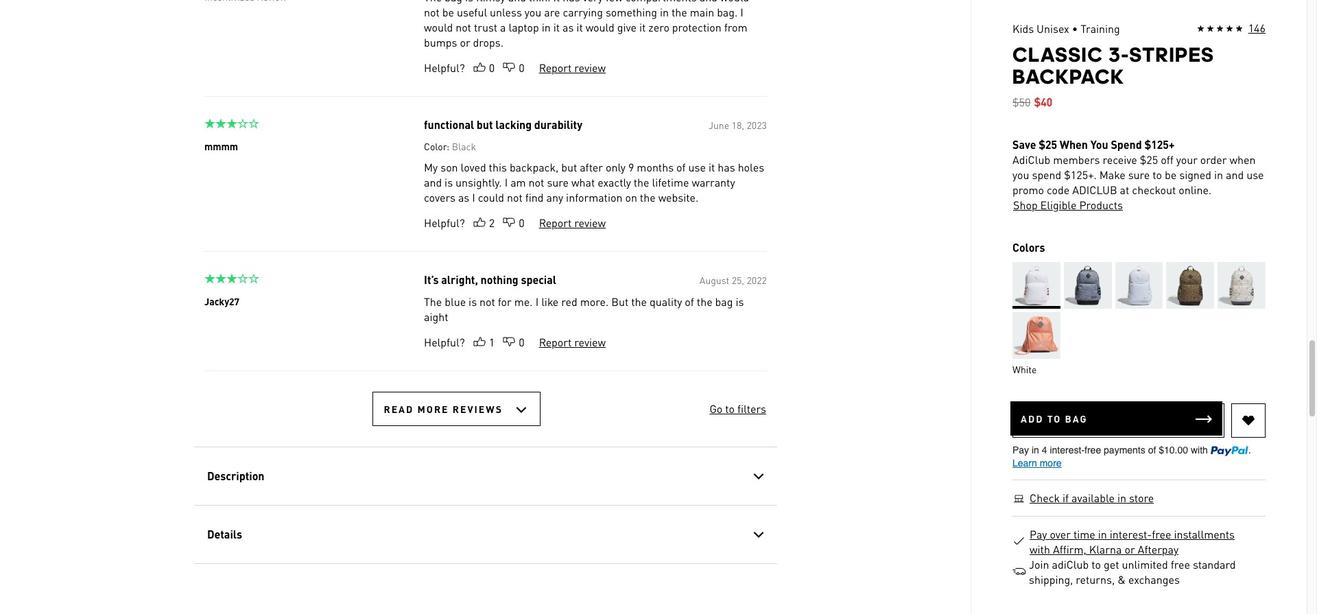 Task type: describe. For each thing, give the bounding box(es) containing it.
free for unlimited
[[1171, 557, 1190, 571]]

available
[[1072, 491, 1115, 505]]

useful
[[457, 5, 487, 19]]

the down august
[[697, 294, 712, 309]]

the bag is flimsy and thin. it has very few compartments and would not be useful unless you are carrying something in the main bag. i would not trust a laptop in it as it would give it zero protection from bumps or drops.
[[424, 0, 749, 49]]

kids
[[1013, 21, 1034, 36]]

store
[[1129, 491, 1154, 505]]

helpful? for 0
[[424, 60, 465, 75]]

2 horizontal spatial would
[[720, 0, 749, 4]]

or inside pay over time in interest-free installments with affirm, klarna or afterpay
[[1125, 542, 1135, 556]]

add to bag
[[1021, 412, 1088, 425]]

adiclub
[[1072, 182, 1117, 197]]

pay over time in interest-free installments with affirm, klarna or afterpay link
[[1029, 527, 1257, 557]]

members
[[1053, 152, 1100, 167]]

as inside "the bag is flimsy and thin. it has very few compartments and would not be useful unless you are carrying something in the main bag. i would not trust a laptop in it as it would give it zero protection from bumps or drops."
[[562, 20, 573, 34]]

reviews
[[452, 403, 502, 415]]

use inside save $25 when you spend $125+ adiclub members receive $25 off your order when you spend $125+. make sure to be signed in and use promo code adiclub at checkout online. shop eligible products
[[1247, 167, 1264, 182]]

description
[[207, 469, 264, 483]]

this
[[489, 160, 507, 174]]

is down 25,
[[735, 294, 744, 309]]

review for 2
[[574, 215, 605, 230]]

my son loved this backpack, but after only 9 months of use it has holes and is unsightly. i am not sure what exactly the lifetime warranty covers as i could not find any information on the website.
[[424, 160, 764, 204]]

go
[[709, 401, 722, 416]]

the for the bag is flimsy and thin. it has very few compartments and would not be useful unless you are carrying something in the main bag. i would not trust a laptop in it as it would give it zero protection from bumps or drops.
[[424, 0, 442, 4]]

warranty
[[691, 175, 735, 189]]

3-
[[1108, 43, 1130, 67]]

product color: medium brown / black / pulse lime s22 image
[[1167, 262, 1214, 309]]

could
[[478, 190, 504, 204]]

1 horizontal spatial would
[[585, 20, 614, 34]]

standard
[[1193, 557, 1236, 571]]

unsightly.
[[455, 175, 502, 189]]

report review button for 2
[[538, 215, 606, 231]]

am
[[510, 175, 526, 189]]

report review for 1
[[539, 335, 605, 349]]

the inside "the bag is flimsy and thin. it has very few compartments and would not be useful unless you are carrying something in the main bag. i would not trust a laptop in it as it would give it zero protection from bumps or drops."
[[671, 5, 687, 19]]

and up main
[[699, 0, 717, 4]]

the right on
[[640, 190, 655, 204]]

to inside save $25 when you spend $125+ adiclub members receive $25 off your order when you spend $125+. make sure to be signed in and use promo code adiclub at checkout online. shop eligible products
[[1153, 167, 1162, 182]]

report review for 0
[[539, 60, 605, 75]]

report for 2
[[539, 215, 571, 230]]

read
[[383, 403, 414, 415]]

$125+
[[1145, 137, 1175, 152]]

affirm,
[[1053, 542, 1087, 556]]

flimsy
[[476, 0, 505, 4]]

drops.
[[473, 35, 503, 49]]

check if available in store button
[[1029, 491, 1155, 506]]

classic
[[1013, 43, 1103, 67]]

join adiclub to get unlimited free standard shipping, returns, & exchanges
[[1029, 557, 1236, 587]]

be inside save $25 when you spend $125+ adiclub members receive $25 off your order when you spend $125+. make sure to be signed in and use promo code adiclub at checkout online. shop eligible products
[[1165, 167, 1177, 182]]

white
[[1013, 363, 1037, 375]]

you inside "the bag is flimsy and thin. it has very few compartments and would not be useful unless you are carrying something in the main bag. i would not trust a laptop in it as it would give it zero protection from bumps or drops."
[[524, 5, 541, 19]]

bag
[[1065, 412, 1088, 425]]

of inside my son loved this backpack, but after only 9 months of use it has holes and is unsightly. i am not sure what exactly the lifetime warranty covers as i could not find any information on the website.
[[676, 160, 685, 174]]

your
[[1176, 152, 1198, 167]]

classic 3-stripes backpack $50 $40
[[1013, 43, 1215, 109]]

son
[[440, 160, 458, 174]]

black
[[452, 140, 476, 152]]

like
[[541, 294, 558, 309]]

review for 0
[[574, 60, 605, 75]]

report review button for 0
[[538, 60, 606, 75]]

colors
[[1013, 240, 1045, 255]]

give
[[617, 20, 636, 34]]

0 horizontal spatial would
[[424, 20, 453, 34]]

alright,
[[441, 272, 478, 287]]

not up bumps
[[424, 5, 439, 19]]

it inside my son loved this backpack, but after only 9 months of use it has holes and is unsightly. i am not sure what exactly the lifetime warranty covers as i could not find any information on the website.
[[708, 160, 715, 174]]

main
[[690, 5, 714, 19]]

it down are
[[553, 20, 559, 34]]

get
[[1104, 557, 1119, 571]]

$125+.
[[1064, 167, 1097, 182]]

description button
[[194, 447, 777, 505]]

off
[[1161, 152, 1174, 167]]

when
[[1230, 152, 1256, 167]]

august
[[699, 274, 729, 286]]

report for 1
[[539, 335, 571, 349]]

red
[[561, 294, 577, 309]]

very
[[583, 0, 603, 4]]

0 for 0
[[518, 60, 524, 75]]

2022
[[746, 274, 767, 286]]

2
[[489, 215, 494, 230]]

thin.
[[528, 0, 550, 4]]

sure inside save $25 when you spend $125+ adiclub members receive $25 off your order when you spend $125+. make sure to be signed in and use promo code adiclub at checkout online. shop eligible products
[[1128, 167, 1150, 182]]

it right give
[[639, 20, 645, 34]]

unisex
[[1037, 21, 1069, 36]]

the blue is not for me. i like red more. but the quality of the bag is aight
[[424, 294, 744, 324]]

save $25 when you spend $125+ adiclub members receive $25 off your order when you spend $125+. make sure to be signed in and use promo code adiclub at checkout online. shop eligible products
[[1013, 137, 1264, 212]]

spend
[[1111, 137, 1142, 152]]

product color: white image
[[1013, 262, 1060, 309]]

if
[[1063, 491, 1069, 505]]

18,
[[731, 119, 744, 131]]

after
[[579, 160, 603, 174]]

are
[[544, 5, 560, 19]]

shop eligible products link
[[1013, 198, 1124, 213]]

carrying
[[562, 5, 603, 19]]

1 vertical spatial $25
[[1140, 152, 1158, 167]]

check if available in store
[[1030, 491, 1154, 505]]

adiclub
[[1013, 152, 1050, 167]]

pay over time in interest-free installments with affirm, klarna or afterpay
[[1030, 527, 1235, 556]]

not up find
[[528, 175, 544, 189]]

$40
[[1034, 95, 1053, 109]]

as inside my son loved this backpack, but after only 9 months of use it has holes and is unsightly. i am not sure what exactly the lifetime warranty covers as i could not find any information on the website.
[[458, 190, 469, 204]]

helpful? for 2
[[424, 215, 465, 230]]

in inside button
[[1117, 491, 1126, 505]]

you
[[1091, 137, 1108, 152]]

make
[[1100, 167, 1126, 182]]

not down am
[[507, 190, 522, 204]]

146
[[1248, 21, 1266, 35]]

backpack,
[[509, 160, 558, 174]]

product color: pink / silver metallic image
[[1013, 312, 1060, 359]]

in inside save $25 when you spend $125+ adiclub members receive $25 off your order when you spend $125+. make sure to be signed in and use promo code adiclub at checkout online. shop eligible products
[[1214, 167, 1223, 182]]

in down "compartments"
[[660, 5, 668, 19]]

exchanges
[[1129, 572, 1180, 587]]

to inside go to filters button
[[725, 401, 734, 416]]

0 for 1
[[518, 335, 524, 349]]

compartments
[[625, 0, 696, 4]]

not inside the blue is not for me. i like red more. but the quality of the bag is aight
[[479, 294, 495, 309]]

installments
[[1174, 527, 1235, 541]]

holes
[[738, 160, 764, 174]]

has inside "the bag is flimsy and thin. it has very few compartments and would not be useful unless you are carrying something in the main bag. i would not trust a laptop in it as it would give it zero protection from bumps or drops."
[[562, 0, 580, 4]]



Task type: vqa. For each thing, say whether or not it's contained in the screenshot.
2023
yes



Task type: locate. For each thing, give the bounding box(es) containing it.
0 vertical spatial as
[[562, 20, 573, 34]]

0 horizontal spatial but
[[476, 117, 493, 132]]

i left like
[[535, 294, 538, 309]]

0 horizontal spatial sure
[[547, 175, 568, 189]]

but left lacking
[[476, 117, 493, 132]]

go to filters button
[[709, 401, 767, 416]]

to inside join adiclub to get unlimited free standard shipping, returns, & exchanges
[[1092, 557, 1101, 571]]

is up useful
[[465, 0, 473, 4]]

0 down drops.
[[489, 60, 494, 75]]

and up unless
[[508, 0, 526, 4]]

0 horizontal spatial to
[[725, 401, 734, 416]]

$25 up adiclub
[[1039, 137, 1057, 152]]

0 vertical spatial $25
[[1039, 137, 1057, 152]]

$25 left off on the top of the page
[[1140, 152, 1158, 167]]

free for interest-
[[1152, 527, 1171, 541]]

0 horizontal spatial you
[[524, 5, 541, 19]]

but inside my son loved this backpack, but after only 9 months of use it has holes and is unsightly. i am not sure what exactly the lifetime warranty covers as i could not find any information on the website.
[[561, 160, 577, 174]]

$25
[[1039, 137, 1057, 152], [1140, 152, 1158, 167]]

1 vertical spatial helpful?
[[424, 215, 465, 230]]

lifetime
[[652, 175, 689, 189]]

1 horizontal spatial you
[[1013, 167, 1029, 182]]

146 button
[[1197, 21, 1266, 37]]

0 vertical spatial or
[[460, 35, 470, 49]]

0 right 1
[[518, 335, 524, 349]]

has right it
[[562, 0, 580, 4]]

report review
[[539, 60, 605, 75], [539, 215, 605, 230], [539, 335, 605, 349]]

i right bag.
[[740, 5, 743, 19]]

exactly
[[597, 175, 631, 189]]

helpful? down covers
[[424, 215, 465, 230]]

0 horizontal spatial as
[[458, 190, 469, 204]]

0 vertical spatial the
[[424, 0, 442, 4]]

june 18, 2023
[[708, 119, 767, 131]]

review down the blue is not for me. i like red more. but the quality of the bag is aight
[[574, 335, 605, 349]]

report review down any
[[539, 215, 605, 230]]

0 horizontal spatial or
[[460, 35, 470, 49]]

any
[[546, 190, 563, 204]]

the up bumps
[[424, 0, 442, 4]]

0 down laptop
[[518, 60, 524, 75]]

as down carrying at left
[[562, 20, 573, 34]]

has inside my son loved this backpack, but after only 9 months of use it has holes and is unsightly. i am not sure what exactly the lifetime warranty covers as i could not find any information on the website.
[[717, 160, 735, 174]]

report for 0
[[539, 60, 571, 75]]

0 vertical spatial but
[[476, 117, 493, 132]]

be left useful
[[442, 5, 454, 19]]

is down son
[[444, 175, 453, 189]]

blue
[[444, 294, 466, 309]]

1 helpful? from the top
[[424, 60, 465, 75]]

but
[[611, 294, 628, 309]]

2 vertical spatial report review button
[[538, 335, 606, 350]]

the for the blue is not for me. i like red more. but the quality of the bag is aight
[[424, 294, 442, 309]]

report down like
[[539, 335, 571, 349]]

months
[[637, 160, 673, 174]]

1 vertical spatial be
[[1165, 167, 1177, 182]]

promo
[[1013, 182, 1044, 197]]

1 vertical spatial as
[[458, 190, 469, 204]]

to
[[1153, 167, 1162, 182], [725, 401, 734, 416], [1092, 557, 1101, 571]]

3 report review button from the top
[[538, 335, 606, 350]]

add
[[1021, 412, 1044, 425]]

klarna
[[1089, 542, 1122, 556]]

helpful? for 1
[[424, 335, 465, 349]]

nothing
[[480, 272, 518, 287]]

in
[[660, 5, 668, 19], [541, 20, 550, 34], [1214, 167, 1223, 182], [1117, 491, 1126, 505], [1098, 527, 1107, 541]]

3 helpful? from the top
[[424, 335, 465, 349]]

2023
[[746, 119, 767, 131]]

order
[[1200, 152, 1227, 167]]

free inside join adiclub to get unlimited free standard shipping, returns, & exchanges
[[1171, 557, 1190, 571]]

2 vertical spatial review
[[574, 335, 605, 349]]

go to filters
[[709, 401, 766, 416]]

i inside the blue is not for me. i like red more. but the quality of the bag is aight
[[535, 294, 538, 309]]

or inside "the bag is flimsy and thin. it has very few compartments and would not be useful unless you are carrying something in the main bag. i would not trust a laptop in it as it would give it zero protection from bumps or drops."
[[460, 35, 470, 49]]

and
[[508, 0, 526, 4], [699, 0, 717, 4], [1226, 167, 1244, 182], [424, 175, 442, 189]]

1 horizontal spatial sure
[[1128, 167, 1150, 182]]

1 horizontal spatial but
[[561, 160, 577, 174]]

3 review from the top
[[574, 335, 605, 349]]

or
[[460, 35, 470, 49], [1125, 542, 1135, 556]]

2 vertical spatial report review
[[539, 335, 605, 349]]

functional but lacking durability
[[424, 117, 582, 132]]

the inside "the bag is flimsy and thin. it has very few compartments and would not be useful unless you are carrying something in the main bag. i would not trust a laptop in it as it would give it zero protection from bumps or drops."
[[424, 0, 442, 4]]

1 horizontal spatial or
[[1125, 542, 1135, 556]]

report review button down the blue is not for me. i like red more. but the quality of the bag is aight
[[538, 335, 606, 350]]

check
[[1030, 491, 1060, 505]]

$50
[[1013, 95, 1031, 109]]

0 horizontal spatial use
[[688, 160, 706, 174]]

1 horizontal spatial be
[[1165, 167, 1177, 182]]

1 the from the top
[[424, 0, 442, 4]]

is inside my son loved this backpack, but after only 9 months of use it has holes and is unsightly. i am not sure what exactly the lifetime warranty covers as i could not find any information on the website.
[[444, 175, 453, 189]]

report review button for 1
[[538, 335, 606, 350]]

bag inside the blue is not for me. i like red more. but the quality of the bag is aight
[[715, 294, 733, 309]]

june
[[708, 119, 729, 131]]

stripes
[[1130, 43, 1215, 67]]

august 25, 2022
[[699, 274, 767, 286]]

be inside "the bag is flimsy and thin. it has very few compartments and would not be useful unless you are carrying something in the main bag. i would not trust a laptop in it as it would give it zero protection from bumps or drops."
[[442, 5, 454, 19]]

of inside the blue is not for me. i like red more. but the quality of the bag is aight
[[685, 294, 694, 309]]

would up bag.
[[720, 0, 749, 4]]

1 horizontal spatial bag
[[715, 294, 733, 309]]

read more reviews button
[[373, 392, 540, 426]]

or down interest-
[[1125, 542, 1135, 556]]

few
[[605, 0, 622, 4]]

0 vertical spatial has
[[562, 0, 580, 4]]

eligible
[[1040, 198, 1077, 212]]

and down my
[[424, 175, 442, 189]]

report review for 2
[[539, 215, 605, 230]]

save
[[1013, 137, 1036, 152]]

unless
[[490, 5, 522, 19]]

color:
[[424, 140, 449, 152]]

quality
[[649, 294, 682, 309]]

it
[[553, 0, 560, 4]]

0 vertical spatial you
[[524, 5, 541, 19]]

to up checkout
[[1153, 167, 1162, 182]]

review down "the bag is flimsy and thin. it has very few compartments and would not be useful unless you are carrying something in the main bag. i would not trust a laptop in it as it would give it zero protection from bumps or drops."
[[574, 60, 605, 75]]

bumps
[[424, 35, 457, 49]]

0 vertical spatial free
[[1152, 527, 1171, 541]]

special
[[521, 272, 556, 287]]

i down unsightly.
[[472, 190, 475, 204]]

filters
[[737, 401, 766, 416]]

the down "compartments"
[[671, 5, 687, 19]]

as down unsightly.
[[458, 190, 469, 204]]

add to bag button
[[1011, 401, 1223, 436]]

shipping,
[[1029, 572, 1073, 587]]

use inside my son loved this backpack, but after only 9 months of use it has holes and is unsightly. i am not sure what exactly the lifetime warranty covers as i could not find any information on the website.
[[688, 160, 706, 174]]

2 the from the top
[[424, 294, 442, 309]]

adiclub
[[1052, 557, 1089, 571]]

1 report review button from the top
[[538, 60, 606, 75]]

helpful? down bumps
[[424, 60, 465, 75]]

to
[[1047, 412, 1062, 425]]

the up aight
[[424, 294, 442, 309]]

review for 1
[[574, 335, 605, 349]]

and inside my son loved this backpack, but after only 9 months of use it has holes and is unsightly. i am not sure what exactly the lifetime warranty covers as i could not find any information on the website.
[[424, 175, 442, 189]]

2 helpful? from the top
[[424, 215, 465, 230]]

use up warranty
[[688, 160, 706, 174]]

is
[[465, 0, 473, 4], [444, 175, 453, 189], [468, 294, 477, 309], [735, 294, 744, 309]]

1 vertical spatial you
[[1013, 167, 1029, 182]]

pay
[[1030, 527, 1047, 541]]

it up warranty
[[708, 160, 715, 174]]

0 horizontal spatial has
[[562, 0, 580, 4]]

i left am
[[504, 175, 507, 189]]

1
[[489, 335, 494, 349]]

0 vertical spatial to
[[1153, 167, 1162, 182]]

in up klarna
[[1098, 527, 1107, 541]]

1 horizontal spatial $25
[[1140, 152, 1158, 167]]

and inside save $25 when you spend $125+ adiclub members receive $25 off your order when you spend $125+. make sure to be signed in and use promo code adiclub at checkout online. shop eligible products
[[1226, 167, 1244, 182]]

to right the go
[[725, 401, 734, 416]]

website.
[[658, 190, 698, 204]]

to up "returns,"
[[1092, 557, 1101, 571]]

free down afterpay
[[1171, 557, 1190, 571]]

1 vertical spatial or
[[1125, 542, 1135, 556]]

sure up any
[[547, 175, 568, 189]]

it's
[[424, 272, 438, 287]]

kids unisex • training
[[1013, 21, 1120, 36]]

product color: grey image
[[1064, 262, 1112, 309]]

0 for 2
[[518, 215, 524, 230]]

review
[[574, 60, 605, 75], [574, 215, 605, 230], [574, 335, 605, 349]]

2 report review button from the top
[[538, 215, 606, 231]]

the right but
[[631, 294, 647, 309]]

0 vertical spatial bag
[[444, 0, 462, 4]]

products
[[1079, 198, 1123, 212]]

1 horizontal spatial has
[[717, 160, 735, 174]]

1 vertical spatial the
[[424, 294, 442, 309]]

&
[[1118, 572, 1126, 587]]

free up afterpay
[[1152, 527, 1171, 541]]

would down carrying at left
[[585, 20, 614, 34]]

1 vertical spatial review
[[574, 215, 605, 230]]

1 vertical spatial bag
[[715, 294, 733, 309]]

free
[[1152, 527, 1171, 541], [1171, 557, 1190, 571]]

1 report review from the top
[[539, 60, 605, 75]]

bag inside "the bag is flimsy and thin. it has very few compartments and would not be useful unless you are carrying something in the main bag. i would not trust a laptop in it as it would give it zero protection from bumps or drops."
[[444, 0, 462, 4]]

with
[[1030, 542, 1050, 556]]

the
[[671, 5, 687, 19], [633, 175, 649, 189], [640, 190, 655, 204], [631, 294, 647, 309], [697, 294, 712, 309]]

report review button
[[538, 60, 606, 75], [538, 215, 606, 231], [538, 335, 606, 350]]

1 vertical spatial report review button
[[538, 215, 606, 231]]

helpful? down aight
[[424, 335, 465, 349]]

or left drops.
[[460, 35, 470, 49]]

0 vertical spatial report
[[539, 60, 571, 75]]

report down any
[[539, 215, 571, 230]]

bag up useful
[[444, 0, 462, 4]]

color: black
[[424, 140, 476, 152]]

0 vertical spatial helpful?
[[424, 60, 465, 75]]

0 horizontal spatial bag
[[444, 0, 462, 4]]

use down the when
[[1247, 167, 1264, 182]]

report review down the blue is not for me. i like red more. but the quality of the bag is aight
[[539, 335, 605, 349]]

2 vertical spatial helpful?
[[424, 335, 465, 349]]

1 vertical spatial report review
[[539, 215, 605, 230]]

training
[[1081, 21, 1120, 36]]

not down useful
[[455, 20, 471, 34]]

and down the when
[[1226, 167, 1244, 182]]

you up promo
[[1013, 167, 1029, 182]]

1 vertical spatial to
[[725, 401, 734, 416]]

protection
[[672, 20, 721, 34]]

report down laptop
[[539, 60, 571, 75]]

1 vertical spatial report
[[539, 215, 571, 230]]

a
[[500, 20, 506, 34]]

3 report review from the top
[[539, 335, 605, 349]]

2 horizontal spatial to
[[1153, 167, 1162, 182]]

3 report from the top
[[539, 335, 571, 349]]

i
[[740, 5, 743, 19], [504, 175, 507, 189], [472, 190, 475, 204], [535, 294, 538, 309]]

it down carrying at left
[[576, 20, 583, 34]]

but up what
[[561, 160, 577, 174]]

the inside the blue is not for me. i like red more. but the quality of the bag is aight
[[424, 294, 442, 309]]

0 vertical spatial report review button
[[538, 60, 606, 75]]

you inside save $25 when you spend $125+ adiclub members receive $25 off your order when you spend $125+. make sure to be signed in and use promo code adiclub at checkout online. shop eligible products
[[1013, 167, 1029, 182]]

for
[[498, 294, 511, 309]]

bag down august 25, 2022
[[715, 294, 733, 309]]

2 report review from the top
[[539, 215, 605, 230]]

more
[[417, 403, 449, 415]]

what
[[571, 175, 595, 189]]

find
[[525, 190, 543, 204]]

i inside "the bag is flimsy and thin. it has very few compartments and would not be useful unless you are carrying something in the main bag. i would not trust a laptop in it as it would give it zero protection from bumps or drops."
[[740, 5, 743, 19]]

report review down "the bag is flimsy and thin. it has very few compartments and would not be useful unless you are carrying something in the main bag. i would not trust a laptop in it as it would give it zero protection from bumps or drops."
[[539, 60, 605, 75]]

sure up at
[[1128, 167, 1150, 182]]

interest-
[[1110, 527, 1152, 541]]

report review button down "the bag is flimsy and thin. it has very few compartments and would not be useful unless you are carrying something in the main bag. i would not trust a laptop in it as it would give it zero protection from bumps or drops."
[[538, 60, 606, 75]]

0 vertical spatial review
[[574, 60, 605, 75]]

receive
[[1103, 152, 1137, 167]]

1 report from the top
[[539, 60, 571, 75]]

1 vertical spatial of
[[685, 294, 694, 309]]

use
[[688, 160, 706, 174], [1247, 167, 1264, 182]]

in inside pay over time in interest-free installments with affirm, klarna or afterpay
[[1098, 527, 1107, 541]]

0 horizontal spatial $25
[[1039, 137, 1057, 152]]

durability
[[534, 117, 582, 132]]

details button
[[194, 506, 777, 563]]

2 vertical spatial to
[[1092, 557, 1101, 571]]

returns,
[[1076, 572, 1115, 587]]

of right quality
[[685, 294, 694, 309]]

code
[[1047, 182, 1070, 197]]

review down information
[[574, 215, 605, 230]]

would up bumps
[[424, 20, 453, 34]]

2 report from the top
[[539, 215, 571, 230]]

2 review from the top
[[574, 215, 605, 230]]

1 review from the top
[[574, 60, 605, 75]]

0 vertical spatial report review
[[539, 60, 605, 75]]

1 vertical spatial but
[[561, 160, 577, 174]]

in down order
[[1214, 167, 1223, 182]]

product color: light grey image
[[1115, 262, 1163, 309]]

the up on
[[633, 175, 649, 189]]

my
[[424, 160, 437, 174]]

has up warranty
[[717, 160, 735, 174]]

1 horizontal spatial as
[[562, 20, 573, 34]]

is inside "the bag is flimsy and thin. it has very few compartments and would not be useful unless you are carrying something in the main bag. i would not trust a laptop in it as it would give it zero protection from bumps or drops."
[[465, 0, 473, 4]]

1 vertical spatial free
[[1171, 557, 1190, 571]]

be down off on the top of the page
[[1165, 167, 1177, 182]]

sure inside my son loved this backpack, but after only 9 months of use it has holes and is unsightly. i am not sure what exactly the lifetime warranty covers as i could not find any information on the website.
[[547, 175, 568, 189]]

report review button down any
[[538, 215, 606, 231]]

of up lifetime
[[676, 160, 685, 174]]

0 vertical spatial of
[[676, 160, 685, 174]]

you down 'thin.'
[[524, 5, 541, 19]]

0 horizontal spatial be
[[442, 5, 454, 19]]

0 vertical spatial be
[[442, 5, 454, 19]]

1 horizontal spatial use
[[1247, 167, 1264, 182]]

in left store
[[1117, 491, 1126, 505]]

0 right 2
[[518, 215, 524, 230]]

is right blue
[[468, 294, 477, 309]]

free inside pay over time in interest-free installments with affirm, klarna or afterpay
[[1152, 527, 1171, 541]]

product color: white / onix / beige image
[[1218, 262, 1266, 309]]

more.
[[580, 294, 608, 309]]

in down are
[[541, 20, 550, 34]]

not left for
[[479, 294, 495, 309]]

1 horizontal spatial to
[[1092, 557, 1101, 571]]

2 vertical spatial report
[[539, 335, 571, 349]]

from
[[724, 20, 747, 34]]

would
[[720, 0, 749, 4], [424, 20, 453, 34], [585, 20, 614, 34]]

of
[[676, 160, 685, 174], [685, 294, 694, 309]]

functional
[[424, 117, 474, 132]]

1 vertical spatial has
[[717, 160, 735, 174]]

spend
[[1032, 167, 1061, 182]]



